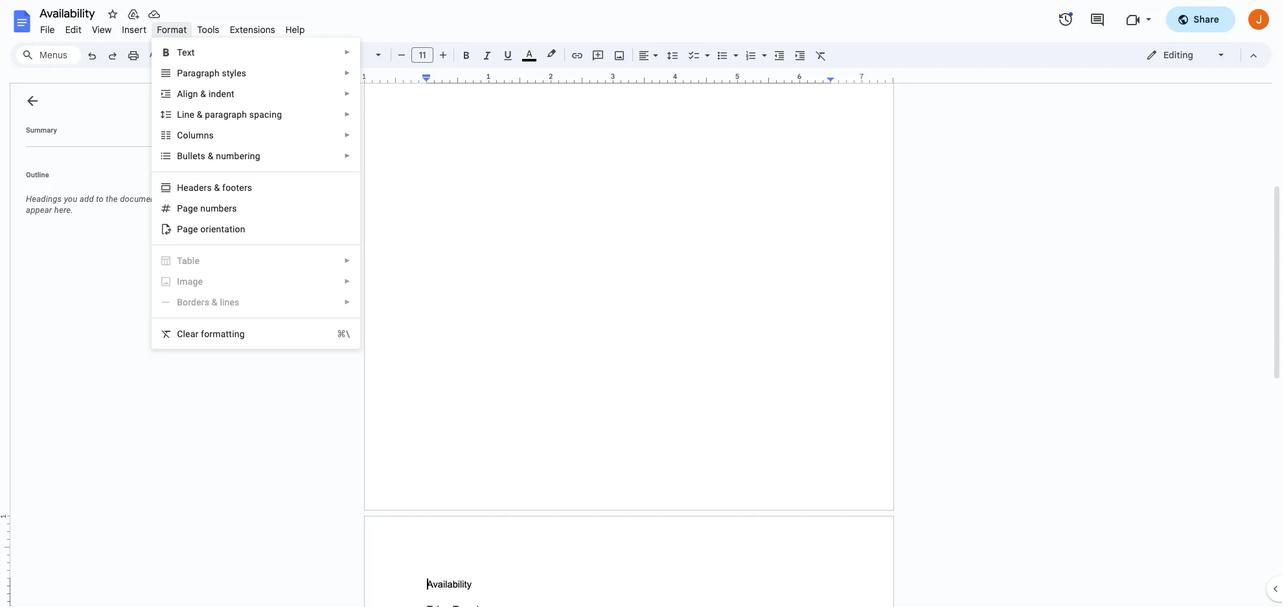 Task type: locate. For each thing, give the bounding box(es) containing it.
styles
[[222, 68, 246, 78]]

► for age
[[344, 278, 351, 285]]

i m age
[[177, 277, 203, 287]]

indent
[[209, 89, 235, 99]]

ine
[[182, 110, 194, 120]]

lear
[[183, 329, 199, 340]]

add
[[80, 194, 94, 204]]

u
[[206, 204, 211, 214]]

file menu item
[[35, 22, 60, 38]]

► inside borders & lines menu item
[[344, 299, 351, 306]]

menu containing text
[[127, 0, 361, 516]]

insert image image
[[612, 46, 627, 64]]

colum n s
[[177, 130, 214, 141]]

lign
[[183, 89, 198, 99]]

page down page n u mbers
[[177, 224, 198, 235]]

n up bulle t s & numbering at the top left of page
[[204, 130, 209, 141]]

3 ► from the top
[[344, 90, 351, 97]]

table menu item
[[152, 251, 360, 272]]

► for l ine & paragraph spacing
[[344, 111, 351, 118]]

⌘\
[[337, 329, 350, 340]]

summary
[[26, 126, 57, 135]]

outline
[[26, 171, 49, 180]]

align & indent a element
[[177, 89, 238, 99]]

borders
[[177, 298, 209, 308]]

main toolbar
[[80, 0, 832, 162]]

s
[[209, 130, 214, 141], [201, 151, 205, 161]]

s right colum
[[209, 130, 214, 141]]

document
[[120, 194, 158, 204]]

share button
[[1166, 6, 1236, 32]]

bulle t s & numbering
[[177, 151, 260, 161]]

page left u
[[177, 204, 198, 214]]

l
[[177, 110, 182, 120]]

n for s
[[204, 130, 209, 141]]

menu bar
[[35, 17, 310, 38]]

lines
[[220, 298, 240, 308]]

to
[[96, 194, 104, 204]]

c
[[177, 329, 183, 340]]

1 page from the top
[[177, 204, 198, 214]]

menu bar containing file
[[35, 17, 310, 38]]

menu
[[127, 0, 361, 516]]

►
[[344, 49, 351, 56], [344, 69, 351, 76], [344, 90, 351, 97], [344, 111, 351, 118], [344, 132, 351, 139], [344, 152, 351, 159], [344, 257, 351, 264], [344, 278, 351, 285], [344, 299, 351, 306]]

outline heading
[[10, 170, 187, 189]]

► inside 'table' menu item
[[344, 257, 351, 264]]

bulle
[[177, 151, 198, 161]]

1 vertical spatial s
[[201, 151, 205, 161]]

& right eaders
[[214, 183, 220, 193]]

5 ► from the top
[[344, 132, 351, 139]]

right margin image
[[828, 73, 893, 83]]

application containing share
[[0, 0, 1283, 608]]

n left mbers
[[200, 204, 206, 214]]

menu bar inside menu bar banner
[[35, 17, 310, 38]]

9 ► from the top
[[344, 299, 351, 306]]

bullets & numbering t element
[[177, 151, 264, 161]]

edit menu item
[[60, 22, 87, 38]]

page numbers u element
[[177, 204, 241, 214]]

8 ► from the top
[[344, 278, 351, 285]]

p
[[177, 68, 183, 78]]

document outline element
[[10, 84, 187, 608]]

► for a lign & indent
[[344, 90, 351, 97]]

& right ine
[[197, 110, 203, 120]]

0 vertical spatial n
[[204, 130, 209, 141]]

page orientation 3 element
[[177, 224, 249, 235]]

& for lign
[[201, 89, 206, 99]]

page for page n u mbers
[[177, 204, 198, 214]]

file
[[40, 24, 55, 36]]

4 ► from the top
[[344, 111, 351, 118]]

1 horizontal spatial s
[[209, 130, 214, 141]]

&
[[201, 89, 206, 99], [197, 110, 203, 120], [208, 151, 214, 161], [214, 183, 220, 193], [212, 298, 218, 308]]

the
[[106, 194, 118, 204]]

2 page from the top
[[177, 224, 198, 235]]

menu bar banner
[[0, 0, 1283, 608]]

s right bulle
[[201, 151, 205, 161]]

7 ► from the top
[[344, 257, 351, 264]]

h
[[177, 183, 184, 193]]

m
[[180, 277, 188, 287]]

mbers
[[211, 204, 237, 214]]

n
[[204, 130, 209, 141], [200, 204, 206, 214]]

summary heading
[[26, 126, 57, 136]]

1 vertical spatial page
[[177, 224, 198, 235]]

h eaders & footers
[[177, 183, 252, 193]]

& left lines at the left
[[212, 298, 218, 308]]

0 vertical spatial page
[[177, 204, 198, 214]]

format menu item
[[152, 22, 192, 38]]

text
[[177, 47, 195, 58]]

1 vertical spatial n
[[200, 204, 206, 214]]

headings you add to the document will appear here.
[[26, 194, 173, 215]]

0 horizontal spatial s
[[201, 151, 205, 161]]

& right lign
[[201, 89, 206, 99]]

borders & lines
[[177, 298, 240, 308]]

0 vertical spatial s
[[209, 130, 214, 141]]

menu item containing i
[[152, 272, 360, 292]]

6 ► from the top
[[344, 152, 351, 159]]

editing
[[1164, 49, 1194, 61]]

tools
[[197, 24, 220, 36]]

2 ► from the top
[[344, 69, 351, 76]]

application
[[0, 0, 1283, 608]]

share
[[1194, 14, 1220, 25]]

view
[[92, 24, 112, 36]]

page orientation
[[177, 224, 245, 235]]

help
[[286, 24, 305, 36]]

arial
[[333, 49, 352, 61]]

n for u
[[200, 204, 206, 214]]

page
[[177, 204, 198, 214], [177, 224, 198, 235]]

borders & lines q element
[[177, 298, 243, 308]]

editing button
[[1138, 45, 1235, 65]]

► for p aragraph styles
[[344, 69, 351, 76]]

menu item
[[152, 272, 360, 292]]

numbered list menu image
[[759, 47, 767, 51]]



Task type: describe. For each thing, give the bounding box(es) containing it.
page n u mbers
[[177, 204, 237, 214]]

mode and view toolbar
[[1137, 42, 1265, 68]]

headers & footers h element
[[177, 183, 256, 193]]

columns n element
[[177, 130, 218, 141]]

paragraph styles p element
[[177, 68, 250, 78]]

help menu item
[[281, 22, 310, 38]]

► for s & numbering
[[344, 152, 351, 159]]

left margin image
[[365, 73, 430, 83]]

line & paragraph spacing image
[[665, 46, 680, 64]]

table 2 element
[[177, 256, 204, 266]]

t
[[198, 151, 201, 161]]

edit
[[65, 24, 82, 36]]

orientation
[[200, 224, 245, 235]]

& for ine
[[197, 110, 203, 120]]

formatting
[[201, 329, 245, 340]]

insert
[[122, 24, 147, 36]]

insert menu item
[[117, 22, 152, 38]]

menu inside "application"
[[127, 0, 361, 516]]

colum
[[177, 130, 204, 141]]

paragraph
[[205, 110, 247, 120]]

aragraph
[[183, 68, 220, 78]]

headings
[[26, 194, 62, 204]]

► for s
[[344, 132, 351, 139]]

1
[[362, 72, 366, 81]]

i
[[177, 277, 180, 287]]

page for page orientation
[[177, 224, 198, 235]]

Font size field
[[412, 47, 439, 64]]

extensions
[[230, 24, 275, 36]]

l ine & paragraph spacing
[[177, 110, 282, 120]]

table
[[177, 256, 200, 266]]

view menu item
[[87, 22, 117, 38]]

p aragraph styles
[[177, 68, 246, 78]]

text color image
[[522, 46, 537, 62]]

arial option
[[333, 46, 368, 64]]

appear
[[26, 205, 52, 215]]

1 ► from the top
[[344, 49, 351, 56]]

format
[[157, 24, 187, 36]]

footers
[[222, 183, 252, 193]]

text s element
[[177, 47, 199, 58]]

& for eaders
[[214, 183, 220, 193]]

s for n
[[209, 130, 214, 141]]

checklist menu image
[[702, 47, 710, 51]]

Rename text field
[[35, 5, 102, 21]]

Menus field
[[16, 46, 81, 64]]

& inside menu item
[[212, 298, 218, 308]]

c lear formatting
[[177, 329, 245, 340]]

Star checkbox
[[104, 5, 122, 23]]

borders & lines menu item
[[152, 292, 360, 313]]

extensions menu item
[[225, 22, 281, 38]]

tools menu item
[[192, 22, 225, 38]]

s for t
[[201, 151, 205, 161]]

here.
[[54, 205, 73, 215]]

Font size text field
[[412, 47, 433, 63]]

top margin image
[[0, 517, 10, 583]]

numbering
[[216, 151, 260, 161]]

spacing
[[249, 110, 282, 120]]

image m element
[[177, 277, 207, 287]]

& right the t
[[208, 151, 214, 161]]

clear formatting c element
[[177, 329, 249, 340]]

age
[[188, 277, 203, 287]]

eaders
[[184, 183, 212, 193]]

highlight color image
[[544, 46, 559, 62]]

line & paragraph spacing l element
[[177, 110, 286, 120]]

a lign & indent
[[177, 89, 235, 99]]

you
[[64, 194, 77, 204]]

will
[[160, 194, 173, 204]]

⌘backslash element
[[321, 328, 350, 341]]

a
[[177, 89, 183, 99]]



Task type: vqa. For each thing, say whether or not it's contained in the screenshot.


